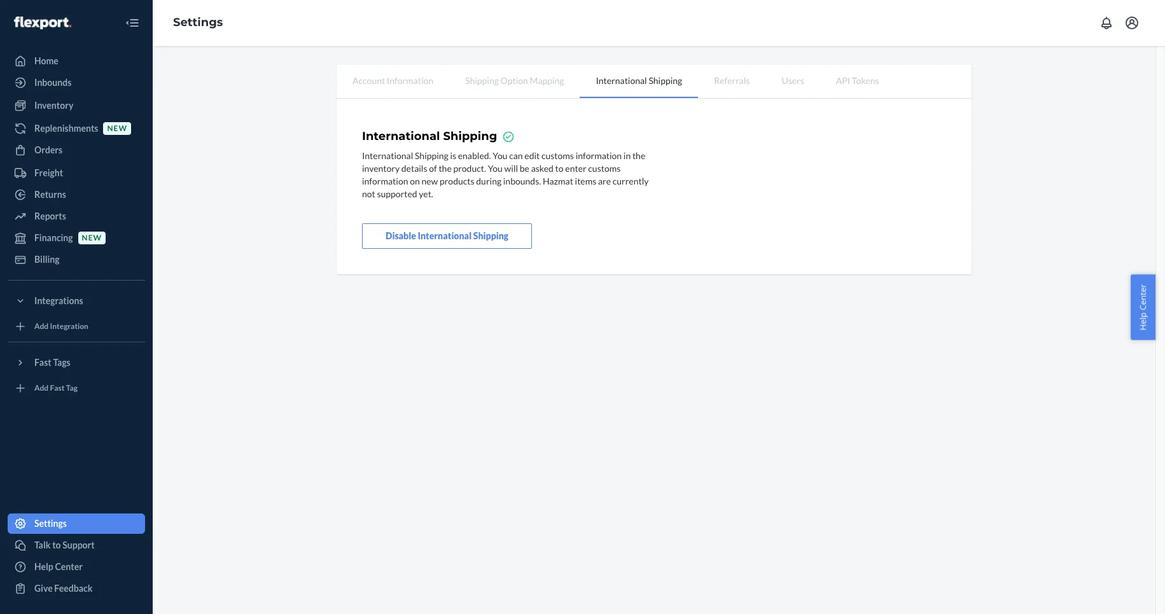 Task type: vqa. For each thing, say whether or not it's contained in the screenshot.
Linked
no



Task type: describe. For each thing, give the bounding box(es) containing it.
international shipping tab
[[580, 65, 698, 98]]

will
[[505, 163, 518, 174]]

talk
[[34, 540, 51, 551]]

account
[[353, 75, 385, 86]]

orders
[[34, 145, 63, 155]]

flexport logo image
[[14, 16, 71, 29]]

are
[[598, 176, 611, 186]]

account information
[[353, 75, 434, 86]]

1 vertical spatial fast
[[50, 383, 65, 393]]

international shipping inside tab
[[596, 75, 683, 86]]

help center link
[[8, 557, 145, 577]]

replenishments
[[34, 123, 98, 134]]

shipping option mapping
[[465, 75, 564, 86]]

give feedback button
[[8, 579, 145, 599]]

feedback
[[54, 583, 93, 594]]

1 vertical spatial you
[[488, 163, 503, 174]]

enter
[[565, 163, 587, 174]]

0 vertical spatial you
[[493, 150, 508, 161]]

during
[[476, 176, 502, 186]]

home link
[[8, 51, 145, 71]]

new for replenishments
[[107, 124, 127, 133]]

talk to support button
[[8, 535, 145, 556]]

inventory
[[362, 163, 400, 174]]

billing
[[34, 254, 60, 265]]

information
[[387, 75, 434, 86]]

to inside button
[[52, 540, 61, 551]]

be
[[520, 163, 530, 174]]

integrations
[[34, 295, 83, 306]]

close navigation image
[[125, 15, 140, 31]]

1 vertical spatial help center
[[34, 561, 83, 572]]

disable
[[386, 230, 416, 241]]

yet.
[[419, 188, 433, 199]]

add integration
[[34, 322, 88, 331]]

0 horizontal spatial international shipping
[[362, 129, 497, 143]]

is
[[450, 150, 456, 161]]

inventory link
[[8, 95, 145, 116]]

on
[[410, 176, 420, 186]]

0 vertical spatial the
[[633, 150, 646, 161]]

users
[[782, 75, 804, 86]]

0 horizontal spatial help
[[34, 561, 53, 572]]

account information tab
[[337, 65, 449, 97]]

freight link
[[8, 163, 145, 183]]

api tokens tab
[[820, 65, 895, 97]]

0 horizontal spatial settings link
[[8, 514, 145, 534]]

can
[[509, 150, 523, 161]]

referrals tab
[[698, 65, 766, 97]]

of
[[429, 163, 437, 174]]

inbounds link
[[8, 73, 145, 93]]

api tokens
[[836, 75, 879, 86]]

details
[[402, 163, 427, 174]]

add for add integration
[[34, 322, 49, 331]]

currently
[[613, 176, 649, 186]]

shipping inside button
[[474, 230, 509, 241]]

1 vertical spatial information
[[362, 176, 408, 186]]

integration
[[50, 322, 88, 331]]

add fast tag
[[34, 383, 78, 393]]

not
[[362, 188, 375, 199]]

financing
[[34, 232, 73, 243]]

add for add fast tag
[[34, 383, 49, 393]]



Task type: locate. For each thing, give the bounding box(es) containing it.
help center inside button
[[1138, 284, 1149, 330]]

0 horizontal spatial information
[[362, 176, 408, 186]]

1 vertical spatial help
[[34, 561, 53, 572]]

1 vertical spatial settings link
[[8, 514, 145, 534]]

0 vertical spatial settings
[[173, 15, 223, 29]]

new down the reports link
[[82, 233, 102, 243]]

open notifications image
[[1099, 15, 1115, 31]]

1 horizontal spatial information
[[576, 150, 622, 161]]

add
[[34, 322, 49, 331], [34, 383, 49, 393]]

0 horizontal spatial help center
[[34, 561, 83, 572]]

shipping
[[465, 75, 499, 86], [649, 75, 683, 86], [443, 129, 497, 143], [415, 150, 449, 161], [474, 230, 509, 241]]

1 vertical spatial to
[[52, 540, 61, 551]]

1 horizontal spatial new
[[107, 124, 127, 133]]

1 horizontal spatial center
[[1138, 284, 1149, 310]]

0 vertical spatial help
[[1138, 312, 1149, 330]]

0 horizontal spatial center
[[55, 561, 83, 572]]

0 horizontal spatial customs
[[542, 150, 574, 161]]

2 add from the top
[[34, 383, 49, 393]]

option
[[501, 75, 528, 86]]

0 horizontal spatial to
[[52, 540, 61, 551]]

0 vertical spatial international shipping
[[596, 75, 683, 86]]

inbounds.
[[503, 176, 541, 186]]

1 vertical spatial add
[[34, 383, 49, 393]]

fast tags button
[[8, 353, 145, 373]]

returns link
[[8, 185, 145, 205]]

settings
[[173, 15, 223, 29], [34, 518, 67, 529]]

shipping option mapping tab
[[449, 65, 580, 97]]

settings link
[[173, 15, 223, 29], [8, 514, 145, 534]]

1 horizontal spatial settings
[[173, 15, 223, 29]]

you up during at the left top
[[488, 163, 503, 174]]

add fast tag link
[[8, 378, 145, 399]]

help center button
[[1131, 274, 1156, 340]]

the
[[633, 150, 646, 161], [439, 163, 452, 174]]

hazmat
[[543, 176, 573, 186]]

supported
[[377, 188, 417, 199]]

home
[[34, 55, 58, 66]]

shipping inside tab
[[465, 75, 499, 86]]

shipping inside tab
[[649, 75, 683, 86]]

information down "inventory"
[[362, 176, 408, 186]]

inventory
[[34, 100, 73, 111]]

product.
[[454, 163, 486, 174]]

shipping inside international shipping is enabled. you can edit customs information in the inventory details of the product. you will be asked to enter customs information on new products during inbounds. hazmat items are currently not supported yet.
[[415, 150, 449, 161]]

integrations button
[[8, 291, 145, 311]]

talk to support
[[34, 540, 95, 551]]

fast left tags
[[34, 357, 51, 368]]

international inside international shipping is enabled. you can edit customs information in the inventory details of the product. you will be asked to enter customs information on new products during inbounds. hazmat items are currently not supported yet.
[[362, 150, 413, 161]]

1 vertical spatial customs
[[588, 163, 621, 174]]

fast inside dropdown button
[[34, 357, 51, 368]]

tag
[[66, 383, 78, 393]]

disable international shipping button
[[362, 223, 532, 249]]

asked
[[531, 163, 554, 174]]

enabled.
[[458, 150, 491, 161]]

open account menu image
[[1125, 15, 1140, 31]]

add left the integration
[[34, 322, 49, 331]]

you
[[493, 150, 508, 161], [488, 163, 503, 174]]

2 horizontal spatial new
[[422, 176, 438, 186]]

tags
[[53, 357, 71, 368]]

tokens
[[852, 75, 879, 86]]

referrals
[[714, 75, 750, 86]]

information
[[576, 150, 622, 161], [362, 176, 408, 186]]

1 add from the top
[[34, 322, 49, 331]]

inbounds
[[34, 77, 71, 88]]

0 horizontal spatial settings
[[34, 518, 67, 529]]

new inside international shipping is enabled. you can edit customs information in the inventory details of the product. you will be asked to enter customs information on new products during inbounds. hazmat items are currently not supported yet.
[[422, 176, 438, 186]]

international inside button
[[418, 230, 472, 241]]

2 vertical spatial new
[[82, 233, 102, 243]]

0 vertical spatial information
[[576, 150, 622, 161]]

0 vertical spatial fast
[[34, 357, 51, 368]]

the right the in
[[633, 150, 646, 161]]

add integration link
[[8, 316, 145, 337]]

help center
[[1138, 284, 1149, 330], [34, 561, 83, 572]]

1 horizontal spatial help
[[1138, 312, 1149, 330]]

0 vertical spatial center
[[1138, 284, 1149, 310]]

new
[[107, 124, 127, 133], [422, 176, 438, 186], [82, 233, 102, 243]]

to up hazmat
[[555, 163, 564, 174]]

billing link
[[8, 250, 145, 270]]

1 vertical spatial new
[[422, 176, 438, 186]]

mapping
[[530, 75, 564, 86]]

1 vertical spatial international shipping
[[362, 129, 497, 143]]

reports
[[34, 211, 66, 222]]

orders link
[[8, 140, 145, 160]]

to inside international shipping is enabled. you can edit customs information in the inventory details of the product. you will be asked to enter customs information on new products during inbounds. hazmat items are currently not supported yet.
[[555, 163, 564, 174]]

0 horizontal spatial new
[[82, 233, 102, 243]]

api
[[836, 75, 851, 86]]

1 vertical spatial the
[[439, 163, 452, 174]]

1 horizontal spatial international shipping
[[596, 75, 683, 86]]

1 horizontal spatial the
[[633, 150, 646, 161]]

0 vertical spatial settings link
[[173, 15, 223, 29]]

international shipping
[[596, 75, 683, 86], [362, 129, 497, 143]]

international inside tab
[[596, 75, 647, 86]]

you left can on the left
[[493, 150, 508, 161]]

1 vertical spatial settings
[[34, 518, 67, 529]]

new for financing
[[82, 233, 102, 243]]

products
[[440, 176, 475, 186]]

customs up are
[[588, 163, 621, 174]]

to right talk
[[52, 540, 61, 551]]

support
[[63, 540, 95, 551]]

help inside button
[[1138, 312, 1149, 330]]

tab list
[[337, 65, 972, 99]]

help
[[1138, 312, 1149, 330], [34, 561, 53, 572]]

in
[[624, 150, 631, 161]]

disable international shipping
[[386, 230, 509, 241]]

give feedback
[[34, 583, 93, 594]]

fast tags
[[34, 357, 71, 368]]

information up are
[[576, 150, 622, 161]]

1 horizontal spatial to
[[555, 163, 564, 174]]

0 vertical spatial customs
[[542, 150, 574, 161]]

to
[[555, 163, 564, 174], [52, 540, 61, 551]]

center inside button
[[1138, 284, 1149, 310]]

0 vertical spatial to
[[555, 163, 564, 174]]

add down fast tags
[[34, 383, 49, 393]]

international shipping is enabled. you can edit customs information in the inventory details of the product. you will be asked to enter customs information on new products during inbounds. hazmat items are currently not supported yet.
[[362, 150, 649, 199]]

0 vertical spatial add
[[34, 322, 49, 331]]

freight
[[34, 167, 63, 178]]

1 horizontal spatial settings link
[[173, 15, 223, 29]]

items
[[575, 176, 597, 186]]

tab list containing account information
[[337, 65, 972, 99]]

customs up asked
[[542, 150, 574, 161]]

center
[[1138, 284, 1149, 310], [55, 561, 83, 572]]

reports link
[[8, 206, 145, 227]]

users tab
[[766, 65, 820, 97]]

1 vertical spatial center
[[55, 561, 83, 572]]

1 horizontal spatial help center
[[1138, 284, 1149, 330]]

returns
[[34, 189, 66, 200]]

1 horizontal spatial customs
[[588, 163, 621, 174]]

0 vertical spatial help center
[[1138, 284, 1149, 330]]

0 horizontal spatial the
[[439, 163, 452, 174]]

give
[[34, 583, 53, 594]]

the right of on the left top of page
[[439, 163, 452, 174]]

edit
[[525, 150, 540, 161]]

customs
[[542, 150, 574, 161], [588, 163, 621, 174]]

new up orders link
[[107, 124, 127, 133]]

fast left tag
[[50, 383, 65, 393]]

new down of on the left top of page
[[422, 176, 438, 186]]

fast
[[34, 357, 51, 368], [50, 383, 65, 393]]

international
[[596, 75, 647, 86], [362, 129, 440, 143], [362, 150, 413, 161], [418, 230, 472, 241]]

0 vertical spatial new
[[107, 124, 127, 133]]



